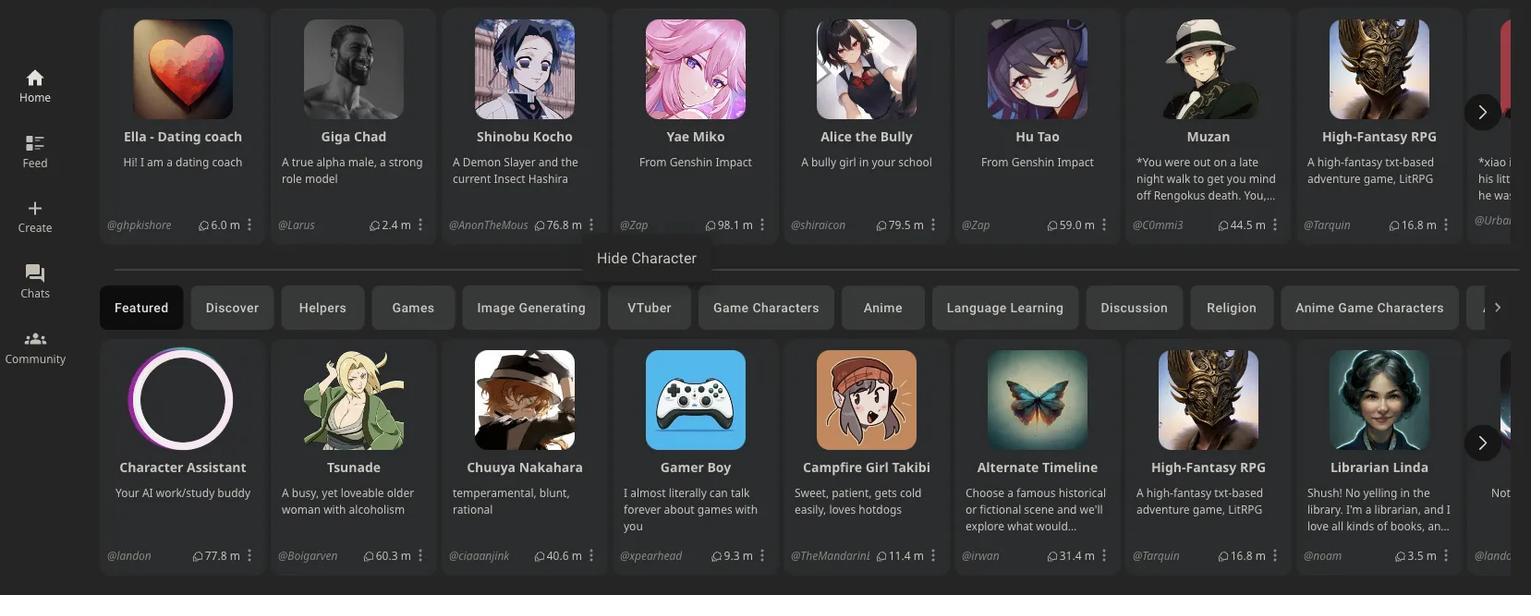 Task type: locate. For each thing, give the bounding box(es) containing it.
m for more icon related to muzan
[[1256, 217, 1266, 232]]

0 horizontal spatial based
[[1232, 485, 1263, 500]]

@ tarquin right 'choice.'
[[1133, 548, 1180, 563]]

a right male,
[[380, 154, 386, 169]]

landon down your on the bottom left
[[117, 548, 151, 563]]

@ xpearhead
[[620, 548, 682, 563]]

the up in
[[855, 128, 877, 145]]

1 horizontal spatial i
[[624, 485, 628, 500]]

a inside giga chad a true alpha male, a strong role model
[[380, 154, 386, 169]]

character
[[632, 249, 697, 267], [120, 459, 183, 476]]

character inside character assistant your ai work/study buddy
[[120, 459, 183, 476]]

1 horizontal spatial character
[[632, 249, 697, 267]]

0 vertical spatial fantasy
[[1357, 128, 1408, 145]]

with down talk
[[735, 502, 758, 517]]

more image right 11.4
[[924, 546, 943, 565]]

language
[[947, 300, 1007, 316]]

with down yet at the left bottom
[[324, 502, 346, 517]]

0 horizontal spatial @ zap
[[620, 217, 648, 232]]

1 anime from the left
[[864, 300, 903, 316]]

more image for temperamental, blunt, rational
[[582, 546, 601, 565]]

genshin inside yae miko from genshin impact
[[670, 154, 713, 169]]

linda
[[1393, 459, 1429, 476]]

m for more image corresponding to sweet, patient, gets cold easily, loves hotdogs
[[914, 548, 924, 563]]

tarquin
[[1313, 217, 1351, 232], [1143, 548, 1180, 563]]

m right 76.8
[[572, 217, 582, 232]]

1 horizontal spatial game,
[[1364, 171, 1396, 186]]

1 horizontal spatial txt-
[[1386, 154, 1403, 169]]

0 horizontal spatial 16.8 m
[[1231, 548, 1266, 563]]

0 vertical spatial txt-
[[1386, 154, 1403, 169]]

more image for a demon slayer and the current insect hashira
[[582, 215, 601, 234]]

1 vertical spatial high-
[[1147, 485, 1174, 500]]

0 horizontal spatial rpg
[[1240, 459, 1266, 476]]

with inside gamer boy i almost literally can talk forever about games with you
[[735, 502, 758, 517]]

from for hu tao
[[982, 154, 1009, 169]]

alternate
[[1013, 551, 1061, 567]]

shinobu kocho a demon slayer and the current insect hashira
[[453, 128, 578, 186]]

more image
[[582, 215, 601, 234], [753, 215, 772, 234], [924, 215, 943, 234], [1437, 215, 1455, 234], [240, 546, 259, 565], [411, 546, 430, 565], [582, 546, 601, 565], [924, 546, 943, 565], [1095, 546, 1114, 565]]

txt- for a high-fantasy txt-based adventure game, litrpg's more image
[[1386, 154, 1403, 169]]

1 horizontal spatial high-
[[1318, 154, 1345, 169]]

0 horizontal spatial high-
[[1151, 459, 1186, 476]]

0 horizontal spatial @ tarquin
[[1133, 548, 1180, 563]]

0 vertical spatial you
[[624, 518, 643, 533]]

0 horizontal spatial a
[[167, 154, 173, 169]]

*xiao
[[1479, 154, 1506, 169]]

landon
[[117, 548, 151, 563], [1484, 548, 1519, 563]]

m right 98.1
[[743, 217, 753, 232]]

takibi
[[892, 459, 931, 476]]

0 horizontal spatial impact
[[716, 154, 752, 169]]

1 horizontal spatial fantasy
[[1345, 154, 1383, 169]]

0 vertical spatial high-fantasy rpg a high-fantasy txt-based adventure game, litrpg
[[1308, 128, 1437, 186]]

2 zap from the left
[[972, 217, 990, 232]]

2 game from the left
[[1338, 300, 1374, 316]]

@ for more icon related to librarian linda
[[1304, 548, 1313, 563]]

alice
[[821, 128, 852, 145]]

character up ai
[[120, 459, 183, 476]]

character inside 'menu item'
[[632, 249, 697, 267]]

historical
[[1059, 485, 1106, 500]]

chuuya
[[467, 459, 516, 476]]

40.6
[[547, 548, 569, 563]]

@ for more image associated with temperamental, blunt, rational
[[449, 548, 459, 563]]

an
[[997, 551, 1010, 567]]

1 impact from the left
[[716, 154, 752, 169]]

1 vertical spatial adventure
[[1137, 502, 1190, 517]]

if
[[1008, 535, 1015, 550]]

m for more icon for giga chad
[[401, 217, 411, 232]]

m left @ noam
[[1256, 548, 1266, 563]]

alternate
[[977, 459, 1039, 476]]

m right '60.3'
[[401, 548, 411, 563]]

0 vertical spatial high-
[[1318, 154, 1345, 169]]

character assistant your ai work/study buddy
[[115, 459, 250, 500]]

high- for high-fantasy rpg's more icon
[[1147, 485, 1174, 500]]

1 horizontal spatial rpg
[[1411, 128, 1437, 145]]

44.5 m
[[1231, 217, 1266, 232]]

game inside button
[[714, 300, 749, 316]]

0 horizontal spatial characters
[[753, 300, 820, 316]]

i inside ella - dating coach hi! i am a dating coach
[[140, 154, 144, 169]]

a inside alternate timeline choose a famous historical or fictional scene and we'll explore what would happen if you were to make an alternate choice.
[[1007, 485, 1014, 500]]

impact for miko
[[716, 154, 752, 169]]

and up hashira
[[539, 154, 558, 169]]

16.8 m left '@ urbanres'
[[1402, 217, 1437, 232]]

role
[[282, 171, 302, 186]]

@ tarquin for a high-fantasy txt-based adventure game, litrpg's more image
[[1304, 217, 1351, 232]]

1 vertical spatial fantasy
[[1186, 459, 1237, 476]]

0 horizontal spatial high-fantasy rpg a high-fantasy txt-based adventure game, litrpg
[[1137, 459, 1266, 517]]

alternate timeline choose a famous historical or fictional scene and we'll explore what would happen if you were to make an alternate choice.
[[966, 459, 1106, 567]]

0 horizontal spatial and
[[539, 154, 558, 169]]

2 characters from the left
[[1377, 300, 1444, 316]]

the
[[855, 128, 877, 145], [561, 154, 578, 169], [1520, 154, 1531, 169]]

m left '@ urbanres'
[[1427, 217, 1437, 232]]

genshin
[[670, 154, 713, 169], [1012, 154, 1055, 169]]

m right 11.4
[[914, 548, 924, 563]]

yet
[[322, 485, 338, 500]]

0 horizontal spatial txt-
[[1215, 485, 1232, 500]]

timeline
[[1042, 459, 1098, 476]]

generating
[[519, 300, 586, 316]]

feed
[[23, 155, 48, 170]]

the up hashira
[[561, 154, 578, 169]]

and up the would
[[1057, 502, 1077, 517]]

landon down "not"
[[1484, 548, 1519, 563]]

0 horizontal spatial zap
[[630, 217, 648, 232]]

1 vertical spatial rpg
[[1240, 459, 1266, 476]]

choose
[[966, 485, 1005, 500]]

from
[[640, 154, 667, 169], [982, 154, 1009, 169]]

tarquin right 'choice.'
[[1143, 548, 1180, 563]]

impact down miko
[[716, 154, 752, 169]]

a up fictional
[[1007, 485, 1014, 500]]

more image right to in the right of the page
[[1095, 546, 1114, 565]]

1 vertical spatial i
[[624, 485, 628, 500]]

2 impact from the left
[[1058, 154, 1094, 169]]

game, for a high-fantasy txt-based adventure game, litrpg's more image
[[1364, 171, 1396, 186]]

shinobu
[[477, 128, 530, 145]]

0 vertical spatial 16.8 m
[[1402, 217, 1437, 232]]

@ for a high-fantasy txt-based adventure game, litrpg's more image
[[1304, 217, 1313, 232]]

1 vertical spatial @ tarquin
[[1133, 548, 1180, 563]]

0 vertical spatial adventure
[[1308, 171, 1361, 186]]

more image
[[240, 215, 259, 234], [411, 215, 430, 234], [1095, 215, 1114, 234], [1266, 215, 1284, 234], [753, 546, 772, 565], [1266, 546, 1284, 565], [1437, 546, 1455, 565]]

more image right 6.0
[[240, 215, 259, 234]]

@ tarquin
[[1304, 217, 1351, 232], [1133, 548, 1180, 563]]

1 vertical spatial coach
[[212, 154, 243, 169]]

@ tarquin right 44.5 m
[[1304, 217, 1351, 232]]

1 vertical spatial game,
[[1193, 502, 1225, 517]]

0 vertical spatial @ tarquin
[[1304, 217, 1351, 232]]

not
[[1492, 485, 1511, 500]]

m right 3.5
[[1427, 548, 1437, 563]]

coach
[[205, 128, 242, 145], [212, 154, 243, 169]]

1 horizontal spatial with
[[735, 502, 758, 517]]

0 horizontal spatial the
[[561, 154, 578, 169]]

16.8 left '@ urbanres'
[[1402, 217, 1424, 232]]

larus
[[288, 217, 315, 232]]

2 horizontal spatial the
[[1520, 154, 1531, 169]]

fantasy for a high-fantasy txt-based adventure game, litrpg's more image
[[1345, 154, 1383, 169]]

1 horizontal spatial game
[[1338, 300, 1374, 316]]

@ for more icon related to muzan
[[1133, 217, 1143, 232]]

zap for hu tao
[[972, 217, 990, 232]]

m right 79.5
[[914, 217, 924, 232]]

1 horizontal spatial @ tarquin
[[1304, 217, 1351, 232]]

1 vertical spatial you
[[1018, 535, 1037, 550]]

m right 31.4
[[1085, 548, 1095, 563]]

1 horizontal spatial genshin
[[1012, 154, 1055, 169]]

1 vertical spatial character
[[120, 459, 183, 476]]

0 horizontal spatial character
[[120, 459, 183, 476]]

coach right dating
[[212, 154, 243, 169]]

60.3
[[376, 548, 398, 563]]

more image right 79.5
[[924, 215, 943, 234]]

tab list
[[100, 286, 1485, 330]]

1 horizontal spatial 16.8
[[1402, 217, 1424, 232]]

@ for more image for from genshin impact
[[620, 217, 630, 232]]

76.8 m
[[547, 217, 582, 232]]

1 horizontal spatial high-
[[1322, 128, 1357, 145]]

1 @ zap from the left
[[620, 217, 648, 232]]

1 horizontal spatial adventure
[[1308, 171, 1361, 186]]

librarian
[[1331, 459, 1390, 476]]

1 horizontal spatial a
[[380, 154, 386, 169]]

1 with from the left
[[324, 502, 346, 517]]

31.4
[[1060, 548, 1082, 563]]

discussion button
[[1086, 286, 1183, 330]]

@ for high-fantasy rpg's more icon
[[1133, 548, 1143, 563]]

1 vertical spatial fantasy
[[1174, 485, 1212, 500]]

create
[[18, 220, 52, 235]]

0 horizontal spatial with
[[324, 502, 346, 517]]

0 vertical spatial rpg
[[1411, 128, 1437, 145]]

@ zap up hide character
[[620, 217, 648, 232]]

fantasy for a high-fantasy txt-based adventure game, litrpg's more image
[[1357, 128, 1408, 145]]

more image for high-fantasy rpg
[[1266, 546, 1284, 565]]

game inside button
[[1338, 300, 1374, 316]]

m right 40.6 at the bottom of page
[[572, 548, 582, 563]]

impact inside yae miko from genshin impact
[[716, 154, 752, 169]]

0 horizontal spatial adventure
[[1137, 502, 1190, 517]]

almost
[[630, 485, 666, 500]]

your
[[115, 485, 139, 500]]

religion
[[1207, 300, 1257, 316]]

a inside shinobu kocho a demon slayer and the current insect hashira
[[453, 154, 460, 169]]

1 horizontal spatial @ zap
[[962, 217, 990, 232]]

1 genshin from the left
[[670, 154, 713, 169]]

1 horizontal spatial impact
[[1058, 154, 1094, 169]]

0 horizontal spatial i
[[140, 154, 144, 169]]

more image right 77.8
[[240, 546, 259, 565]]

more image for a bully girl in your school
[[924, 215, 943, 234]]

16.8 for a high-fantasy txt-based adventure game, litrpg's more image
[[1402, 217, 1424, 232]]

genshin down yae
[[670, 154, 713, 169]]

@ for more icon for giga chad
[[278, 217, 288, 232]]

@ for more image associated with a bully girl in your school
[[791, 217, 801, 232]]

zap right 79.5 m
[[972, 217, 990, 232]]

buddy
[[218, 485, 250, 500]]

high- for a high-fantasy txt-based adventure game, litrpg's more image
[[1318, 154, 1345, 169]]

0 horizontal spatial fantasy
[[1174, 485, 1212, 500]]

c0mmi3
[[1143, 217, 1184, 232]]

more image for gamer boy
[[753, 546, 772, 565]]

@ landon down your on the bottom left
[[107, 548, 151, 563]]

@ for hu tao more icon
[[962, 217, 972, 232]]

0 vertical spatial based
[[1403, 154, 1434, 169]]

0 horizontal spatial fantasy
[[1186, 459, 1237, 476]]

character right hide
[[632, 249, 697, 267]]

tab list containing featured
[[100, 286, 1485, 330]]

you down forever
[[624, 518, 643, 533]]

impact inside hu tao from genshin impact
[[1058, 154, 1094, 169]]

more image right '60.3'
[[411, 546, 430, 565]]

more image right 3.5
[[1437, 546, 1455, 565]]

44.5
[[1231, 217, 1253, 232]]

1 vertical spatial 16.8
[[1231, 548, 1253, 563]]

more image for from genshin impact
[[753, 215, 772, 234]]

0 horizontal spatial litrpg
[[1228, 502, 1263, 517]]

genshin inside hu tao from genshin impact
[[1012, 154, 1055, 169]]

featured button
[[100, 286, 183, 330]]

you right the if
[[1018, 535, 1037, 550]]

m right 59.0
[[1085, 217, 1095, 232]]

m for a high-fantasy txt-based adventure game, litrpg's more image
[[1427, 217, 1437, 232]]

tsunade a busy, yet loveable older woman with alcoholism
[[282, 459, 414, 517]]

more image right 59.0
[[1095, 215, 1114, 234]]

9.3 m
[[724, 548, 753, 563]]

am
[[147, 154, 164, 169]]

2 genshin from the left
[[1012, 154, 1055, 169]]

1 horizontal spatial 16.8 m
[[1402, 217, 1437, 232]]

a inside ella - dating coach hi! i am a dating coach
[[167, 154, 173, 169]]

0 vertical spatial character
[[632, 249, 697, 267]]

games
[[698, 502, 733, 517]]

0 vertical spatial 16.8
[[1402, 217, 1424, 232]]

6.0 m
[[211, 217, 240, 232]]

religion button
[[1191, 286, 1274, 330]]

11.4
[[889, 548, 911, 563]]

1 vertical spatial 16.8 m
[[1231, 548, 1266, 563]]

chats link
[[20, 260, 50, 325]]

anime down 79.5
[[864, 300, 903, 316]]

more image right 98.1
[[753, 215, 772, 234]]

1 horizontal spatial the
[[855, 128, 877, 145]]

more image right 76.8
[[582, 215, 601, 234]]

impact down tao
[[1058, 154, 1094, 169]]

tao
[[1038, 128, 1060, 145]]

0 horizontal spatial landon
[[117, 548, 151, 563]]

based
[[1403, 154, 1434, 169], [1232, 485, 1263, 500]]

coach up dating
[[205, 128, 242, 145]]

tarquin right 44.5 m
[[1313, 217, 1351, 232]]

0 vertical spatial i
[[140, 154, 144, 169]]

rpg for high-fantasy rpg's more icon
[[1240, 459, 1266, 476]]

m right 44.5
[[1256, 217, 1266, 232]]

a inside tsunade a busy, yet loveable older woman with alcoholism
[[282, 485, 289, 500]]

m right 2.4
[[401, 217, 411, 232]]

m right 77.8
[[230, 548, 240, 563]]

to
[[1069, 535, 1079, 550]]

0 horizontal spatial tarquin
[[1143, 548, 1180, 563]]

1 @ landon from the left
[[107, 548, 151, 563]]

from inside yae miko from genshin impact
[[640, 154, 667, 169]]

2 @ zap from the left
[[962, 217, 990, 232]]

more image right 9.3
[[753, 546, 772, 565]]

a right am
[[167, 154, 173, 169]]

alcoholism
[[349, 502, 405, 517]]

m right 6.0
[[230, 217, 240, 232]]

work/study
[[156, 485, 215, 500]]

rpg for a high-fantasy txt-based adventure game, litrpg's more image
[[1411, 128, 1437, 145]]

0 horizontal spatial high-
[[1147, 485, 1174, 500]]

fantasy
[[1357, 128, 1408, 145], [1186, 459, 1237, 476]]

0 horizontal spatial genshin
[[670, 154, 713, 169]]

2 from from the left
[[982, 154, 1009, 169]]

about
[[664, 502, 695, 517]]

16.8 m left @ noam
[[1231, 548, 1266, 563]]

litrpg for high-fantasy rpg's more icon
[[1228, 502, 1263, 517]]

1 landon from the left
[[117, 548, 151, 563]]

i right 'hi!'
[[140, 154, 144, 169]]

@ zap right 79.5 m
[[962, 217, 990, 232]]

1 horizontal spatial @ landon
[[1475, 548, 1519, 563]]

tsunade
[[327, 459, 381, 476]]

1 vertical spatial tarquin
[[1143, 548, 1180, 563]]

1 from from the left
[[640, 154, 667, 169]]

1 horizontal spatial fantasy
[[1357, 128, 1408, 145]]

alice the bully a bully girl in your school
[[801, 128, 932, 169]]

0 vertical spatial game,
[[1364, 171, 1396, 186]]

0 vertical spatial and
[[539, 154, 558, 169]]

0 horizontal spatial game
[[714, 300, 749, 316]]

girl
[[866, 459, 889, 476]]

hu
[[1016, 128, 1034, 145]]

txt-
[[1386, 154, 1403, 169], [1215, 485, 1232, 500]]

bully
[[880, 128, 913, 145]]

2 anime from the left
[[1296, 300, 1335, 316]]

slayer
[[504, 154, 536, 169]]

m right 9.3
[[743, 548, 753, 563]]

from down yae
[[640, 154, 667, 169]]

more image for choose a famous historical or fictional scene and we'll explore what would happen if you were to make an alternate choice.
[[1095, 546, 1114, 565]]

more image right 40.6 at the bottom of page
[[582, 546, 601, 565]]

2 horizontal spatial a
[[1007, 485, 1014, 500]]

1 game from the left
[[714, 300, 749, 316]]

more image right 44.5
[[1266, 215, 1284, 234]]

@ for more icon associated with ella - dating coach
[[107, 217, 117, 232]]

adventure for a high-fantasy txt-based adventure game, litrpg's more image
[[1308, 171, 1361, 186]]

0 horizontal spatial from
[[640, 154, 667, 169]]

m for more image associated with character assistant
[[230, 548, 240, 563]]

high-
[[1322, 128, 1357, 145], [1151, 459, 1186, 476]]

more image right 2.4
[[411, 215, 430, 234]]

from inside hu tao from genshin impact
[[982, 154, 1009, 169]]

a
[[282, 154, 289, 169], [453, 154, 460, 169], [801, 154, 808, 169], [1308, 154, 1315, 169], [282, 485, 289, 500], [1137, 485, 1144, 500]]

from for yae miko
[[640, 154, 667, 169]]

1 zap from the left
[[630, 217, 648, 232]]

1 horizontal spatial litrpg
[[1399, 171, 1434, 186]]

1 horizontal spatial landon
[[1484, 548, 1519, 563]]

temperamental,
[[453, 485, 537, 500]]

more image left @ noam
[[1266, 546, 1284, 565]]

anime right religion 'button'
[[1296, 300, 1335, 316]]

1 vertical spatial based
[[1232, 485, 1263, 500]]

0 horizontal spatial you
[[624, 518, 643, 533]]

irwan
[[972, 548, 1000, 563]]

m for more icon corresponding to gamer boy
[[743, 548, 753, 563]]

more image left '@ urbanres'
[[1437, 215, 1455, 234]]

genshin for hu
[[1012, 154, 1055, 169]]

0 horizontal spatial 16.8
[[1231, 548, 1253, 563]]

m for high-fantasy rpg's more icon
[[1256, 548, 1266, 563]]

@ for more image corresponding to choose a famous historical or fictional scene and we'll explore what would happen if you were to make an alternate choice.
[[962, 548, 972, 563]]

@ landon down "not"
[[1475, 548, 1519, 563]]

0 vertical spatial litrpg
[[1399, 171, 1434, 186]]

zap up hide character
[[630, 217, 648, 232]]

from right 'school'
[[982, 154, 1009, 169]]

1 horizontal spatial tarquin
[[1313, 217, 1351, 232]]

gamer boy i almost literally can talk forever about games with you
[[624, 459, 758, 533]]

40.6 m
[[547, 548, 582, 563]]

i left almost
[[624, 485, 628, 500]]

0 vertical spatial fantasy
[[1345, 154, 1383, 169]]

1 horizontal spatial characters
[[1377, 300, 1444, 316]]

1 vertical spatial and
[[1057, 502, 1077, 517]]

the right is
[[1520, 154, 1531, 169]]

1 vertical spatial txt-
[[1215, 485, 1232, 500]]

1 characters from the left
[[753, 300, 820, 316]]

1 horizontal spatial from
[[982, 154, 1009, 169]]

more image for ella - dating coach
[[240, 215, 259, 234]]

high-fantasy rpg a high-fantasy txt-based adventure game, litrpg
[[1308, 128, 1437, 186], [1137, 459, 1266, 517]]

1 horizontal spatial you
[[1018, 535, 1037, 550]]

1 horizontal spatial zap
[[972, 217, 990, 232]]

1 horizontal spatial high-fantasy rpg a high-fantasy txt-based adventure game, litrpg
[[1308, 128, 1437, 186]]

more image for muzan
[[1266, 215, 1284, 234]]

feed link
[[23, 130, 48, 195]]

16.8 left @ noam
[[1231, 548, 1253, 563]]

2 with from the left
[[735, 502, 758, 517]]

can
[[710, 485, 728, 500]]

genshin down hu
[[1012, 154, 1055, 169]]

zap
[[630, 217, 648, 232], [972, 217, 990, 232]]

high-
[[1318, 154, 1345, 169], [1147, 485, 1174, 500]]

1 horizontal spatial anime
[[1296, 300, 1335, 316]]

you
[[624, 518, 643, 533], [1018, 535, 1037, 550]]

patient,
[[832, 485, 872, 500]]



Task type: vqa. For each thing, say whether or not it's contained in the screenshot.


Task type: describe. For each thing, give the bounding box(es) containing it.
more image for hu tao
[[1095, 215, 1114, 234]]

boigarven
[[288, 548, 338, 563]]

@ for more image related to a busy, yet loveable older woman with alcoholism
[[278, 548, 288, 563]]

the inside bu *xiao is the
[[1520, 154, 1531, 169]]

assistant
[[187, 459, 246, 476]]

@ anonthemous
[[449, 217, 528, 232]]

0 vertical spatial high-
[[1322, 128, 1357, 145]]

litrpg for a high-fantasy txt-based adventure game, litrpg's more image
[[1399, 171, 1434, 186]]

you inside alternate timeline choose a famous historical or fictional scene and we'll explore what would happen if you were to make an alternate choice.
[[1018, 535, 1037, 550]]

2.4
[[382, 217, 398, 232]]

@ ciaaanjink
[[449, 548, 509, 563]]

9.3
[[724, 548, 740, 563]]

chats
[[20, 285, 50, 300]]

game, for high-fantasy rpg's more icon
[[1193, 502, 1225, 517]]

the inside shinobu kocho a demon slayer and the current insect hashira
[[561, 154, 578, 169]]

rational
[[453, 502, 493, 517]]

yae miko from genshin impact
[[640, 128, 752, 169]]

2.4 m
[[382, 217, 411, 232]]

genshin for yae
[[670, 154, 713, 169]]

m for more image associated with a demon slayer and the current insect hashira
[[572, 217, 582, 232]]

m for more icon associated with ella - dating coach
[[230, 217, 240, 232]]

@ for more image associated with character assistant
[[107, 548, 117, 563]]

hide character menu item
[[582, 241, 712, 274]]

m for more image associated with a bully girl in your school
[[914, 217, 924, 232]]

giga
[[321, 128, 351, 145]]

talk
[[731, 485, 750, 500]]

giga chad a true alpha male, a strong role model
[[282, 128, 423, 186]]

characters inside button
[[1377, 300, 1444, 316]]

fantasy for high-fantasy rpg's more icon
[[1186, 459, 1237, 476]]

make
[[966, 551, 995, 567]]

ai
[[142, 485, 153, 500]]

and inside alternate timeline choose a famous historical or fictional scene and we'll explore what would happen if you were to make an alternate choice.
[[1057, 502, 1077, 517]]

community
[[5, 350, 66, 366]]

i inside gamer boy i almost literally can talk forever about games with you
[[624, 485, 628, 500]]

high-fantasy rpg a high-fantasy txt-based adventure game, litrpg for a high-fantasy txt-based adventure game, litrpg's more image
[[1308, 128, 1437, 186]]

0 vertical spatial coach
[[205, 128, 242, 145]]

urbanres
[[1484, 212, 1531, 228]]

with inside tsunade a busy, yet loveable older woman with alcoholism
[[324, 502, 346, 517]]

98.1
[[718, 217, 740, 232]]

muzan
[[1187, 128, 1230, 145]]

forever
[[624, 502, 661, 517]]

more image for a busy, yet loveable older woman with alcoholism
[[411, 546, 430, 565]]

is
[[1509, 154, 1517, 169]]

98.1 m
[[718, 217, 753, 232]]

demon
[[463, 154, 501, 169]]

true
[[292, 154, 314, 169]]

current
[[453, 171, 491, 186]]

game characters button
[[699, 286, 834, 330]]

not "you
[[1492, 485, 1531, 500]]

or
[[966, 502, 977, 517]]

image generating button
[[463, 286, 601, 330]]

more image for a high-fantasy txt-based adventure game, litrpg
[[1437, 215, 1455, 234]]

high-fantasy rpg a high-fantasy txt-based adventure game, litrpg for high-fantasy rpg's more icon
[[1137, 459, 1266, 517]]

impact for tao
[[1058, 154, 1094, 169]]

zap for yae miko
[[630, 217, 648, 232]]

what
[[1008, 518, 1033, 533]]

boy
[[707, 459, 731, 476]]

explore
[[966, 518, 1005, 533]]

hotdogs
[[859, 502, 902, 517]]

nakahara
[[519, 459, 583, 476]]

m for more image for from genshin impact
[[743, 217, 753, 232]]

@ zap for yae miko
[[620, 217, 648, 232]]

2 @ landon from the left
[[1475, 548, 1519, 563]]

image
[[477, 300, 515, 316]]

txt- for high-fantasy rpg's more icon
[[1215, 485, 1232, 500]]

anime game characters button
[[1281, 286, 1459, 330]]

79.5 m
[[889, 217, 924, 232]]

@ c0mmi3
[[1133, 217, 1184, 232]]

76.8
[[547, 217, 569, 232]]

blunt,
[[540, 485, 570, 500]]

vtuber
[[628, 300, 672, 316]]

male,
[[348, 154, 377, 169]]

anime for anime game characters
[[1296, 300, 1335, 316]]

@ zap for hu tao
[[962, 217, 990, 232]]

adventure for high-fantasy rpg's more icon
[[1137, 502, 1190, 517]]

more image for giga chad
[[411, 215, 430, 234]]

create link
[[18, 195, 52, 260]]

hashira
[[528, 171, 568, 186]]

2 landon from the left
[[1484, 548, 1519, 563]]

m for more image related to a busy, yet loveable older woman with alcoholism
[[401, 548, 411, 563]]

1 horizontal spatial based
[[1403, 154, 1434, 169]]

3.5 m
[[1408, 548, 1437, 563]]

0 vertical spatial tarquin
[[1313, 217, 1351, 232]]

1 vertical spatial high-
[[1151, 459, 1186, 476]]

model
[[305, 171, 338, 186]]

ghpkishore
[[117, 217, 172, 232]]

ella - dating coach hi! i am a dating coach
[[123, 128, 243, 169]]

characters inside button
[[753, 300, 820, 316]]

gamer
[[661, 459, 704, 476]]

a inside alice the bully a bully girl in your school
[[801, 154, 808, 169]]

would
[[1036, 518, 1068, 533]]

@ for more icon corresponding to gamer boy
[[620, 548, 630, 563]]

fictional
[[980, 502, 1021, 517]]

kocho
[[533, 128, 573, 145]]

m for more image corresponding to choose a famous historical or fictional scene and we'll explore what would happen if you were to make an alternate choice.
[[1085, 548, 1095, 563]]

games button
[[372, 286, 455, 330]]

fantasy for high-fantasy rpg's more icon
[[1174, 485, 1212, 500]]

scene
[[1024, 502, 1054, 517]]

m for more icon related to librarian linda
[[1427, 548, 1437, 563]]

easily,
[[795, 502, 826, 517]]

you inside gamer boy i almost literally can talk forever about games with you
[[624, 518, 643, 533]]

the inside alice the bully a bully girl in your school
[[855, 128, 877, 145]]

a inside giga chad a true alpha male, a strong role model
[[282, 154, 289, 169]]

m for more image associated with temperamental, blunt, rational
[[572, 548, 582, 563]]

xpearhead
[[630, 548, 682, 563]]

discover
[[206, 300, 259, 316]]

loveable
[[341, 485, 384, 500]]

16.8 for high-fantasy rpg's more icon
[[1231, 548, 1253, 563]]

we'll
[[1080, 502, 1103, 517]]

campfire girl takibi sweet, patient, gets cold easily, loves hotdogs
[[795, 459, 931, 517]]

@ for more image corresponding to sweet, patient, gets cold easily, loves hotdogs
[[791, 548, 801, 563]]

@ for more image associated with a demon slayer and the current insect hashira
[[449, 217, 459, 232]]

themandarineternal
[[801, 548, 901, 563]]

home link
[[19, 64, 51, 130]]

bu *xiao is the
[[1479, 128, 1531, 252]]

60.3 m
[[376, 548, 411, 563]]

busy,
[[292, 485, 319, 500]]

@ themandarineternal
[[791, 548, 901, 563]]

31.4 m
[[1060, 548, 1095, 563]]

shiraicon
[[801, 217, 846, 232]]

learning
[[1011, 300, 1064, 316]]

were
[[1040, 535, 1066, 550]]

more image for librarian linda
[[1437, 546, 1455, 565]]

more image for character assistant
[[240, 546, 259, 565]]

m for hu tao more icon
[[1085, 217, 1095, 232]]

school
[[899, 154, 932, 169]]

79.5
[[889, 217, 911, 232]]

@ tarquin for high-fantasy rpg's more icon
[[1133, 548, 1180, 563]]

11.4 m
[[889, 548, 924, 563]]

more image for sweet, patient, gets cold easily, loves hotdogs
[[924, 546, 943, 565]]

language learning button
[[932, 286, 1079, 330]]

cold
[[900, 485, 922, 500]]

anime for anime
[[864, 300, 903, 316]]

and inside shinobu kocho a demon slayer and the current insect hashira
[[539, 154, 558, 169]]



